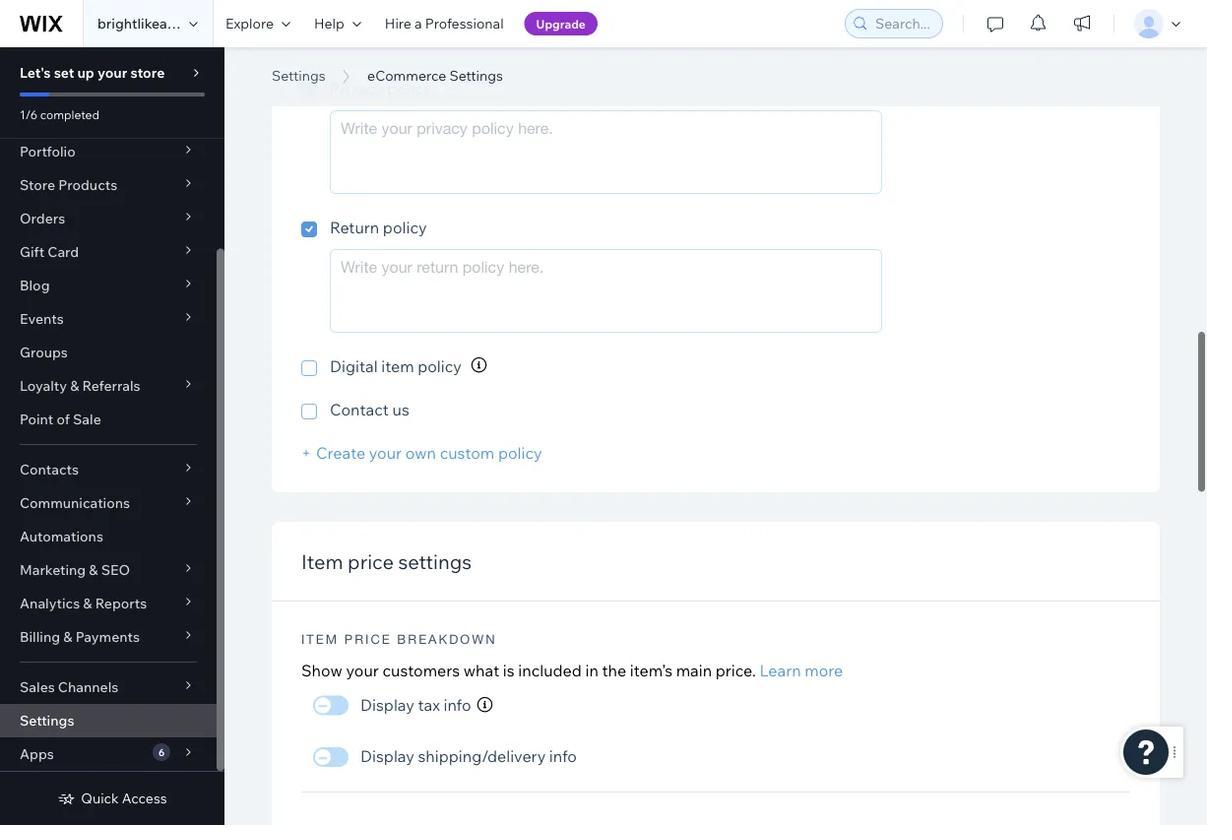 Task type: locate. For each thing, give the bounding box(es) containing it.
loyalty & referrals
[[20, 377, 140, 394]]

own
[[406, 412, 436, 432]]

privacy policy
[[330, 47, 431, 67]]

& left seo
[[89, 561, 98, 579]]

in
[[586, 629, 599, 649]]

display left tax
[[360, 664, 414, 683]]

groups link
[[0, 336, 217, 369]]

6
[[158, 746, 165, 758]]

1 horizontal spatial info
[[549, 715, 577, 734]]

settings link down the channels
[[0, 704, 217, 738]]

breakdown
[[397, 600, 497, 615]]

upgrade
[[536, 16, 586, 31]]

info right tax
[[444, 664, 471, 683]]

policy right the 'return'
[[383, 186, 427, 206]]

& left reports in the left of the page
[[83, 595, 92, 612]]

1 vertical spatial price
[[301, 794, 349, 809]]

billing & payments
[[20, 628, 140, 646]]

1 vertical spatial display
[[360, 715, 414, 734]]

shipping/delivery
[[418, 715, 546, 734]]

policy right custom
[[498, 412, 542, 432]]

info tooltip image right the "item"
[[471, 326, 487, 342]]

2 item from the top
[[301, 600, 339, 615]]

hire a professional
[[385, 15, 504, 32]]

settings link
[[262, 66, 335, 86], [0, 704, 217, 738]]

us
[[393, 368, 410, 388]]

display shipping/delivery info
[[360, 715, 577, 734]]

digital item policy
[[330, 325, 462, 345]]

ecommerce settings down hire a professional link
[[367, 67, 503, 84]]

display
[[360, 664, 414, 683], [360, 715, 414, 734]]

0 vertical spatial display
[[360, 664, 414, 683]]

marketing & seo
[[20, 561, 130, 579]]

& inside dropdown button
[[70, 377, 79, 394]]

item left the price
[[301, 518, 343, 542]]

settings inside sidebar element
[[20, 712, 74, 729]]

the
[[602, 629, 627, 649]]

sales
[[20, 679, 55, 696]]

& right loyalty at the left top of the page
[[70, 377, 79, 394]]

your right up
[[97, 64, 127, 81]]

orders button
[[0, 202, 217, 235]]

price range
[[301, 794, 408, 809]]

settings link down help
[[262, 66, 335, 86]]

communications button
[[0, 487, 217, 520]]

automations
[[20, 528, 103, 545]]

1 vertical spatial info
[[549, 715, 577, 734]]

billing
[[20, 628, 60, 646]]

info tooltip image down what
[[477, 665, 493, 681]]

& inside popup button
[[89, 561, 98, 579]]

&
[[70, 377, 79, 394], [89, 561, 98, 579], [83, 595, 92, 612], [63, 628, 72, 646]]

policy
[[387, 47, 431, 67], [383, 186, 427, 206], [418, 325, 462, 345], [498, 412, 542, 432]]

upgrade button
[[525, 12, 598, 35]]

contacts
[[20, 461, 79, 478]]

referrals
[[82, 377, 140, 394]]

hire a professional link
[[373, 0, 516, 47]]

1 display from the top
[[360, 664, 414, 683]]

ecommerce settings
[[272, 42, 628, 87], [367, 67, 503, 84]]

1 item from the top
[[301, 518, 343, 542]]

portfolio button
[[0, 135, 217, 168]]

& inside dropdown button
[[83, 595, 92, 612]]

orders
[[20, 210, 65, 227]]

2 display from the top
[[360, 715, 414, 734]]

info tooltip image
[[471, 326, 487, 342], [477, 665, 493, 681]]

0 vertical spatial your
[[97, 64, 127, 81]]

gift card
[[20, 243, 79, 261]]

settings down sales
[[20, 712, 74, 729]]

let's set up your store
[[20, 64, 165, 81]]

& right billing in the bottom of the page
[[63, 628, 72, 646]]

info for display tax info
[[444, 664, 471, 683]]

settings
[[485, 42, 628, 87], [272, 67, 326, 84], [450, 67, 503, 84], [20, 712, 74, 729]]

blog
[[20, 277, 50, 294]]

point
[[20, 411, 53, 428]]

price
[[348, 518, 394, 542]]

1 vertical spatial your
[[369, 412, 402, 432]]

price up customers
[[344, 600, 392, 615]]

price left range
[[301, 794, 349, 809]]

help button
[[302, 0, 373, 47]]

privacy
[[330, 47, 384, 67]]

communications
[[20, 494, 130, 512]]

custom
[[440, 412, 495, 432]]

point of sale
[[20, 411, 101, 428]]

0 vertical spatial item
[[301, 518, 343, 542]]

0 horizontal spatial info
[[444, 664, 471, 683]]

store products button
[[0, 168, 217, 202]]

your right "show" at the bottom left
[[346, 629, 379, 649]]

item
[[381, 325, 414, 345]]

settings down the professional
[[450, 67, 503, 84]]

price
[[344, 600, 392, 615], [301, 794, 349, 809]]

info right shipping/delivery
[[549, 715, 577, 734]]

& for marketing
[[89, 561, 98, 579]]

Write your privacy policy here. text field
[[330, 79, 883, 162]]

0 horizontal spatial settings link
[[0, 704, 217, 738]]

card
[[48, 243, 79, 261]]

1 vertical spatial info tooltip image
[[477, 665, 493, 681]]

analytics & reports
[[20, 595, 147, 612]]

2 vertical spatial your
[[346, 629, 379, 649]]

& for billing
[[63, 628, 72, 646]]

what
[[464, 629, 500, 649]]

of
[[57, 411, 70, 428]]

1 vertical spatial item
[[301, 600, 339, 615]]

item
[[301, 518, 343, 542], [301, 600, 339, 615]]

your for show
[[346, 629, 379, 649]]

display down display tax info
[[360, 715, 414, 734]]

item up "show" at the bottom left
[[301, 600, 339, 615]]

0 vertical spatial info
[[444, 664, 471, 683]]

& inside popup button
[[63, 628, 72, 646]]

show
[[301, 629, 343, 649]]

return policy
[[330, 186, 427, 206]]

your left own
[[369, 412, 402, 432]]

tax
[[418, 664, 440, 683]]

ecommerce down hire
[[272, 42, 477, 87]]

ecommerce
[[272, 42, 477, 87], [367, 67, 446, 84]]

& for loyalty
[[70, 377, 79, 394]]

0 vertical spatial settings link
[[262, 66, 335, 86]]



Task type: describe. For each thing, give the bounding box(es) containing it.
sales channels button
[[0, 671, 217, 704]]

events button
[[0, 302, 217, 336]]

display for display tax info
[[360, 664, 414, 683]]

Write your return policy here. text field
[[330, 218, 883, 301]]

included
[[518, 629, 582, 649]]

professional
[[425, 15, 504, 32]]

gift
[[20, 243, 44, 261]]

portfolio
[[20, 143, 76, 160]]

sidebar element
[[0, 18, 225, 825]]

policy down a
[[387, 47, 431, 67]]

show your customers what is included in the item's main price.
[[301, 629, 760, 649]]

analytics
[[20, 595, 80, 612]]

main
[[676, 629, 712, 649]]

create
[[316, 412, 366, 432]]

analytics & reports button
[[0, 587, 217, 621]]

item for item price breakdown
[[301, 600, 339, 615]]

groups
[[20, 344, 68, 361]]

item for item price settings
[[301, 518, 343, 542]]

contact
[[330, 368, 389, 388]]

hire
[[385, 15, 412, 32]]

contacts button
[[0, 453, 217, 487]]

set
[[54, 64, 74, 81]]

settings down help
[[272, 67, 326, 84]]

point of sale link
[[0, 403, 217, 436]]

seo
[[101, 561, 130, 579]]

info for display shipping/delivery info
[[549, 715, 577, 734]]

create your own custom policy
[[316, 412, 542, 432]]

channels
[[58, 679, 119, 696]]

settings
[[398, 518, 472, 542]]

brightlikeadiamond
[[98, 15, 225, 32]]

store
[[130, 64, 165, 81]]

sales channels
[[20, 679, 119, 696]]

a
[[415, 15, 422, 32]]

blog button
[[0, 269, 217, 302]]

ecommerce down the privacy policy
[[367, 67, 446, 84]]

customers
[[383, 629, 460, 649]]

range
[[354, 794, 408, 809]]

digital
[[330, 325, 378, 345]]

sale
[[73, 411, 101, 428]]

products
[[58, 176, 117, 194]]

is
[[503, 629, 515, 649]]

gift card button
[[0, 235, 217, 269]]

up
[[77, 64, 94, 81]]

Search... field
[[870, 10, 937, 37]]

ecommerce settings down hire a professional
[[272, 42, 628, 87]]

marketing
[[20, 561, 86, 579]]

help
[[314, 15, 345, 32]]

quick access button
[[57, 790, 167, 808]]

item's
[[630, 629, 673, 649]]

0 vertical spatial info tooltip image
[[471, 326, 487, 342]]

1/6 completed
[[20, 107, 99, 122]]

reports
[[95, 595, 147, 612]]

contact us
[[330, 368, 410, 388]]

apps
[[20, 746, 54, 763]]

let's
[[20, 64, 51, 81]]

settings down upgrade on the top
[[485, 42, 628, 87]]

loyalty
[[20, 377, 67, 394]]

quick
[[81, 790, 119, 807]]

item price breakdown
[[301, 600, 497, 615]]

1/6
[[20, 107, 38, 122]]

1 vertical spatial settings link
[[0, 704, 217, 738]]

& for analytics
[[83, 595, 92, 612]]

events
[[20, 310, 64, 327]]

completed
[[40, 107, 99, 122]]

display for display shipping/delivery info
[[360, 715, 414, 734]]

your for create
[[369, 412, 402, 432]]

0 vertical spatial price
[[344, 600, 392, 615]]

policy right the "item"
[[418, 325, 462, 345]]

item price settings
[[301, 518, 472, 542]]

explore
[[226, 15, 274, 32]]

price.
[[716, 629, 756, 649]]

return
[[330, 186, 379, 206]]

marketing & seo button
[[0, 554, 217, 587]]

store products
[[20, 176, 117, 194]]

your inside sidebar element
[[97, 64, 127, 81]]

1 horizontal spatial settings link
[[262, 66, 335, 86]]

billing & payments button
[[0, 621, 217, 654]]

quick access
[[81, 790, 167, 807]]

store
[[20, 176, 55, 194]]

access
[[122, 790, 167, 807]]

display tax info
[[360, 664, 471, 683]]

loyalty & referrals button
[[0, 369, 217, 403]]

payments
[[75, 628, 140, 646]]



Task type: vqa. For each thing, say whether or not it's contained in the screenshot.
set
yes



